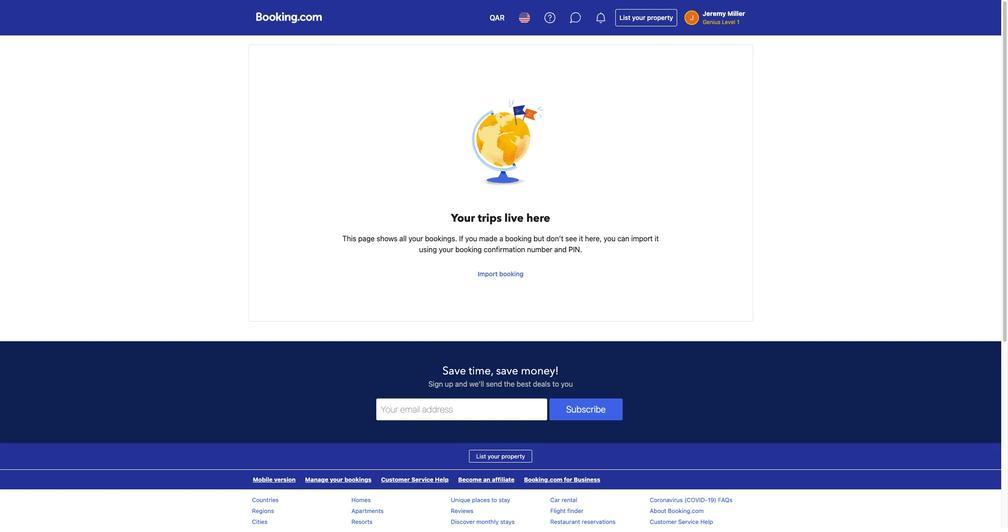 Task type: locate. For each thing, give the bounding box(es) containing it.
0 horizontal spatial customer service help link
[[377, 470, 454, 490]]

1 horizontal spatial list
[[620, 14, 631, 21]]

0 horizontal spatial customer
[[381, 476, 410, 484]]

page
[[359, 235, 375, 243]]

coronavirus
[[650, 497, 683, 504]]

affiliate
[[492, 476, 515, 484]]

it right import
[[655, 235, 659, 243]]

business
[[574, 476, 601, 484]]

1
[[738, 19, 740, 25]]

1 horizontal spatial service
[[679, 519, 699, 526]]

the
[[504, 380, 515, 388]]

and inside "save time, save money! sign up and we'll send the best deals to you"
[[456, 380, 468, 388]]

0 vertical spatial property
[[648, 14, 674, 21]]

bookings.
[[425, 235, 458, 243]]

help left become
[[435, 476, 449, 484]]

2 it from the left
[[655, 235, 659, 243]]

1 vertical spatial to
[[492, 497, 498, 504]]

shows
[[377, 235, 398, 243]]

navigation
[[249, 470, 606, 490]]

0 horizontal spatial help
[[435, 476, 449, 484]]

if
[[459, 235, 464, 243]]

to inside "save time, save money! sign up and we'll send the best deals to you"
[[553, 380, 560, 388]]

1 horizontal spatial you
[[561, 380, 573, 388]]

jeremy miller genius level 1
[[703, 10, 746, 25]]

bookings
[[345, 476, 372, 484]]

we'll
[[470, 380, 485, 388]]

this
[[343, 235, 357, 243]]

1 vertical spatial customer service help link
[[650, 519, 714, 526]]

money!
[[521, 364, 559, 379]]

1 vertical spatial help
[[701, 519, 714, 526]]

booking down if
[[456, 246, 482, 254]]

trips
[[478, 211, 502, 226]]

it right see
[[579, 235, 584, 243]]

you right if
[[466, 235, 478, 243]]

1 vertical spatial booking.com
[[669, 508, 704, 515]]

1 horizontal spatial customer service help link
[[650, 519, 714, 526]]

1 horizontal spatial help
[[701, 519, 714, 526]]

a
[[500, 235, 504, 243]]

1 horizontal spatial list your property
[[620, 14, 674, 21]]

0 vertical spatial booking.com
[[524, 476, 563, 484]]

booking right import
[[500, 270, 524, 278]]

list inside save time, save money! footer
[[477, 453, 486, 460]]

to left stay
[[492, 497, 498, 504]]

1 horizontal spatial to
[[553, 380, 560, 388]]

mobile version link
[[249, 470, 300, 490]]

0 horizontal spatial list
[[477, 453, 486, 460]]

deals
[[533, 380, 551, 388]]

1 horizontal spatial customer
[[650, 519, 677, 526]]

1 horizontal spatial list your property link
[[616, 9, 678, 26]]

countries
[[252, 497, 279, 504]]

car
[[551, 497, 560, 504]]

1 vertical spatial property
[[502, 453, 526, 460]]

customer service help
[[381, 476, 449, 484]]

see
[[566, 235, 578, 243]]

0 vertical spatial service
[[412, 476, 434, 484]]

unique places to stay reviews discover monthly stays
[[451, 497, 515, 526]]

don't
[[547, 235, 564, 243]]

booking.com inside the coronavirus (covid-19) faqs about booking.com customer service help
[[669, 508, 704, 515]]

booking
[[506, 235, 532, 243], [456, 246, 482, 254], [500, 270, 524, 278]]

Your email address email field
[[377, 399, 547, 421]]

1 horizontal spatial it
[[655, 235, 659, 243]]

booking.com down coronavirus (covid-19) faqs link on the bottom right of the page
[[669, 508, 704, 515]]

all
[[400, 235, 407, 243]]

1 vertical spatial list your property link
[[469, 450, 533, 463]]

booking right a
[[506, 235, 532, 243]]

0 vertical spatial booking
[[506, 235, 532, 243]]

2 vertical spatial booking
[[500, 270, 524, 278]]

your
[[633, 14, 646, 21], [409, 235, 423, 243], [439, 246, 454, 254], [488, 453, 500, 460], [330, 476, 343, 484]]

list your property
[[620, 14, 674, 21], [477, 453, 526, 460]]

countries link
[[252, 497, 279, 504]]

save time, save money! footer
[[0, 341, 1002, 529]]

live
[[505, 211, 524, 226]]

it
[[579, 235, 584, 243], [655, 235, 659, 243]]

list your property link
[[616, 9, 678, 26], [469, 450, 533, 463]]

your
[[451, 211, 476, 226]]

manage your bookings link
[[301, 470, 376, 490]]

booking.com inside booking.com for business link
[[524, 476, 563, 484]]

countries regions cities
[[252, 497, 279, 526]]

unique places to stay link
[[451, 497, 511, 504]]

0 horizontal spatial list your property
[[477, 453, 526, 460]]

and right up on the bottom left
[[456, 380, 468, 388]]

1 horizontal spatial booking.com
[[669, 508, 704, 515]]

you right deals
[[561, 380, 573, 388]]

navigation inside save time, save money! footer
[[249, 470, 606, 490]]

customer down about
[[650, 519, 677, 526]]

0 vertical spatial to
[[553, 380, 560, 388]]

import
[[632, 235, 653, 243]]

level
[[723, 19, 736, 25]]

2 horizontal spatial you
[[604, 235, 616, 243]]

mobile
[[253, 476, 273, 484]]

save time, save money! sign up and we'll send the best deals to you
[[429, 364, 573, 388]]

you
[[466, 235, 478, 243], [604, 235, 616, 243], [561, 380, 573, 388]]

save
[[496, 364, 519, 379]]

to right deals
[[553, 380, 560, 388]]

car rental link
[[551, 497, 578, 504]]

0 vertical spatial list your property
[[620, 14, 674, 21]]

1 vertical spatial and
[[456, 380, 468, 388]]

booking.com
[[524, 476, 563, 484], [669, 508, 704, 515]]

customer right bookings on the bottom
[[381, 476, 410, 484]]

finder
[[568, 508, 584, 515]]

car rental flight finder restaurant reservations
[[551, 497, 616, 526]]

to
[[553, 380, 560, 388], [492, 497, 498, 504]]

1 vertical spatial list your property
[[477, 453, 526, 460]]

homes
[[352, 497, 371, 504]]

qar
[[490, 14, 505, 22]]

service inside the coronavirus (covid-19) faqs about booking.com customer service help
[[679, 519, 699, 526]]

monthly
[[477, 519, 499, 526]]

help down 19)
[[701, 519, 714, 526]]

cities
[[252, 519, 268, 526]]

1 vertical spatial customer
[[650, 519, 677, 526]]

and down don't
[[555, 246, 567, 254]]

booking.com online hotel reservations image
[[256, 12, 322, 23]]

genius
[[703, 19, 721, 25]]

1 vertical spatial service
[[679, 519, 699, 526]]

1 horizontal spatial property
[[648, 14, 674, 21]]

import
[[478, 270, 498, 278]]

reservations
[[582, 519, 616, 526]]

0 vertical spatial customer service help link
[[377, 470, 454, 490]]

customer service help link
[[377, 470, 454, 490], [650, 519, 714, 526]]

0 horizontal spatial to
[[492, 497, 498, 504]]

0 vertical spatial and
[[555, 246, 567, 254]]

0 horizontal spatial property
[[502, 453, 526, 460]]

time,
[[469, 364, 494, 379]]

sign
[[429, 380, 443, 388]]

an
[[484, 476, 491, 484]]

0 vertical spatial list your property link
[[616, 9, 678, 26]]

booking.com up the car
[[524, 476, 563, 484]]

property
[[648, 14, 674, 21], [502, 453, 526, 460]]

navigation containing mobile version
[[249, 470, 606, 490]]

0 horizontal spatial you
[[466, 235, 478, 243]]

cities link
[[252, 519, 268, 526]]

0 vertical spatial help
[[435, 476, 449, 484]]

you left can
[[604, 235, 616, 243]]

flight
[[551, 508, 566, 515]]

0 horizontal spatial it
[[579, 235, 584, 243]]

1 vertical spatial list
[[477, 453, 486, 460]]

customer
[[381, 476, 410, 484], [650, 519, 677, 526]]

1 horizontal spatial and
[[555, 246, 567, 254]]

0 horizontal spatial and
[[456, 380, 468, 388]]

0 horizontal spatial service
[[412, 476, 434, 484]]

places
[[472, 497, 490, 504]]

0 horizontal spatial booking.com
[[524, 476, 563, 484]]

homes apartments resorts
[[352, 497, 384, 526]]

0 vertical spatial customer
[[381, 476, 410, 484]]



Task type: describe. For each thing, give the bounding box(es) containing it.
coronavirus (covid-19) faqs link
[[650, 497, 733, 504]]

subscribe button
[[550, 399, 623, 421]]

and inside this page shows all your bookings. if you made a booking but don't see it here, you can import it using your booking confirmation number and pin.
[[555, 246, 567, 254]]

homes link
[[352, 497, 371, 504]]

miller
[[728, 10, 746, 17]]

to inside unique places to stay reviews discover monthly stays
[[492, 497, 498, 504]]

your trips live here
[[451, 211, 551, 226]]

can
[[618, 235, 630, 243]]

booking.com for business link
[[520, 470, 605, 490]]

this page shows all your bookings. if you made a booking but don't see it here, you can import it using your booking confirmation number and pin.
[[343, 235, 659, 254]]

flight finder link
[[551, 508, 584, 515]]

become an affiliate link
[[454, 470, 519, 490]]

list your property inside save time, save money! footer
[[477, 453, 526, 460]]

1 vertical spatial booking
[[456, 246, 482, 254]]

become an affiliate
[[459, 476, 515, 484]]

you inside "save time, save money! sign up and we'll send the best deals to you"
[[561, 380, 573, 388]]

here
[[527, 211, 551, 226]]

subscribe
[[567, 404, 606, 415]]

property inside save time, save money! footer
[[502, 453, 526, 460]]

0 horizontal spatial list your property link
[[469, 450, 533, 463]]

unique
[[451, 497, 471, 504]]

regions
[[252, 508, 274, 515]]

stays
[[501, 519, 515, 526]]

discover
[[451, 519, 475, 526]]

1 it from the left
[[579, 235, 584, 243]]

booking inside dropdown button
[[500, 270, 524, 278]]

19)
[[708, 497, 717, 504]]

best
[[517, 380, 532, 388]]

pin.
[[569, 246, 583, 254]]

discover monthly stays link
[[451, 519, 515, 526]]

help inside the coronavirus (covid-19) faqs about booking.com customer service help
[[701, 519, 714, 526]]

apartments
[[352, 508, 384, 515]]

rental
[[562, 497, 578, 504]]

number
[[528, 246, 553, 254]]

for
[[564, 476, 573, 484]]

qar button
[[485, 7, 510, 29]]

apartments link
[[352, 508, 384, 515]]

customer inside the coronavirus (covid-19) faqs about booking.com customer service help
[[650, 519, 677, 526]]

about
[[650, 508, 667, 515]]

jeremy
[[703, 10, 727, 17]]

become
[[459, 476, 482, 484]]

but
[[534, 235, 545, 243]]

made
[[480, 235, 498, 243]]

resorts link
[[352, 519, 373, 526]]

regions link
[[252, 508, 274, 515]]

confirmation
[[484, 246, 526, 254]]

0 vertical spatial list
[[620, 14, 631, 21]]

here,
[[586, 235, 602, 243]]

(covid-
[[685, 497, 708, 504]]

send
[[486, 380, 503, 388]]

import booking
[[478, 270, 524, 278]]

restaurant
[[551, 519, 581, 526]]

resorts
[[352, 519, 373, 526]]

stay
[[499, 497, 511, 504]]

about booking.com link
[[650, 508, 704, 515]]

up
[[445, 380, 454, 388]]

customer service help link for manage your bookings
[[377, 470, 454, 490]]

booking.com for business
[[524, 476, 601, 484]]

restaurant reservations link
[[551, 519, 616, 526]]

service inside navigation
[[412, 476, 434, 484]]

help inside navigation
[[435, 476, 449, 484]]

save
[[443, 364, 466, 379]]

manage
[[305, 476, 329, 484]]

reviews
[[451, 508, 474, 515]]

mobile version
[[253, 476, 296, 484]]

your inside manage your bookings link
[[330, 476, 343, 484]]

import booking button
[[474, 266, 528, 282]]

reviews link
[[451, 508, 474, 515]]

manage your bookings
[[305, 476, 372, 484]]

coronavirus (covid-19) faqs about booking.com customer service help
[[650, 497, 733, 526]]

customer service help link for about booking.com
[[650, 519, 714, 526]]

using
[[420, 246, 437, 254]]



Task type: vqa. For each thing, say whether or not it's contained in the screenshot.


